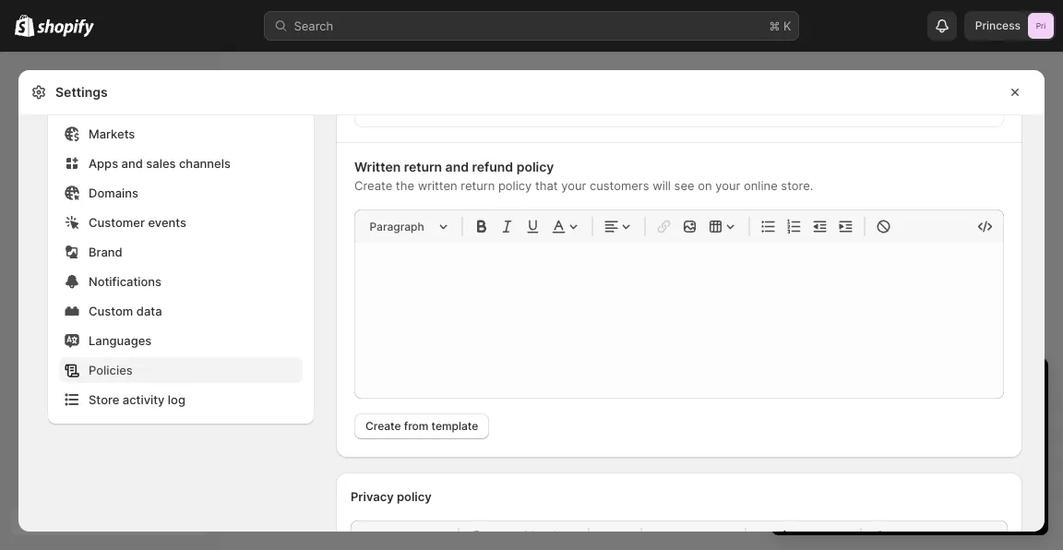 Task type: locate. For each thing, give the bounding box(es) containing it.
0 vertical spatial online
[[744, 178, 778, 192]]

customer events link
[[59, 210, 303, 235]]

store
[[855, 445, 884, 459], [842, 463, 871, 478]]

your
[[561, 178, 586, 192], [716, 178, 741, 192], [895, 374, 933, 397], [1000, 445, 1025, 459]]

1 vertical spatial create
[[366, 419, 401, 433]]

written return and refund policy
[[354, 159, 554, 175]]

custom data
[[89, 304, 162, 318]]

princess image
[[1028, 13, 1054, 39]]

online inside the to customize your online store and add bonus features
[[805, 463, 839, 478]]

create left from
[[366, 419, 401, 433]]

0 vertical spatial policy
[[517, 159, 554, 175]]

shopify image
[[37, 19, 94, 37]]

create inside button
[[366, 419, 401, 433]]

1 horizontal spatial online
[[805, 463, 839, 478]]

and
[[121, 156, 143, 170], [445, 159, 469, 175], [874, 463, 896, 478]]

k
[[784, 18, 791, 33]]

on
[[698, 178, 712, 192]]

from
[[404, 419, 429, 433]]

0 vertical spatial create
[[354, 178, 392, 192]]

1 vertical spatial store
[[842, 463, 871, 478]]

store inside the to customize your online store and add bonus features
[[842, 463, 871, 478]]

0 horizontal spatial return
[[404, 159, 442, 175]]

⌘ k
[[769, 18, 791, 33]]

to
[[924, 445, 935, 459]]

princess
[[975, 19, 1021, 32]]

online inside settings dialog
[[744, 178, 778, 192]]

your inside dropdown button
[[895, 374, 933, 397]]

return down refund
[[461, 178, 495, 192]]

app
[[831, 445, 852, 459]]

apps and sales channels
[[89, 156, 231, 170]]

events
[[148, 215, 186, 229]]

policy
[[517, 159, 554, 175], [498, 178, 532, 192], [397, 489, 432, 503]]

credit
[[888, 445, 920, 459]]

1 day left in your trial button
[[772, 358, 1049, 397]]

brand link
[[59, 239, 303, 265]]

store right app
[[855, 445, 884, 459]]

your right in
[[895, 374, 933, 397]]

0 horizontal spatial online
[[744, 178, 778, 192]]

1 horizontal spatial return
[[461, 178, 495, 192]]

1 vertical spatial return
[[461, 178, 495, 192]]

1 day left in your trial element
[[772, 406, 1049, 535]]

and left add
[[874, 463, 896, 478]]

policy up that
[[517, 159, 554, 175]]

store activity log
[[89, 392, 185, 407]]

notifications link
[[59, 269, 303, 294]]

bonus
[[924, 463, 959, 478]]

see
[[674, 178, 695, 192]]

create
[[354, 178, 392, 192], [366, 419, 401, 433]]

sales
[[146, 156, 176, 170]]

online down $50
[[805, 463, 839, 478]]

policy down refund
[[498, 178, 532, 192]]

online left store.
[[744, 178, 778, 192]]

2 horizontal spatial and
[[874, 463, 896, 478]]

the
[[396, 178, 414, 192]]

1 vertical spatial policy
[[498, 178, 532, 192]]

privacy policy
[[351, 489, 432, 503]]

return
[[404, 159, 442, 175], [461, 178, 495, 192]]

$50
[[805, 445, 827, 459]]

markets
[[89, 126, 135, 141]]

and right apps
[[121, 156, 143, 170]]

1 day left in your trial
[[790, 374, 971, 397]]

your up the features
[[1000, 445, 1025, 459]]

policies
[[89, 363, 133, 377]]

dialog
[[1052, 70, 1063, 532]]

markets link
[[59, 121, 303, 147]]

trial
[[939, 374, 971, 397]]

customer
[[89, 215, 145, 229]]

to customize your online store and add bonus features
[[805, 445, 1025, 478]]

online
[[744, 178, 778, 192], [805, 463, 839, 478]]

and up written
[[445, 159, 469, 175]]

0 vertical spatial store
[[855, 445, 884, 459]]

log
[[168, 392, 185, 407]]

apps and sales channels link
[[59, 150, 303, 176]]

store.
[[781, 178, 813, 192]]

store down $50 app store credit
[[842, 463, 871, 478]]

your inside the to customize your online store and add bonus features
[[1000, 445, 1025, 459]]

your right on
[[716, 178, 741, 192]]

template
[[432, 419, 478, 433]]

your right that
[[561, 178, 586, 192]]

1 vertical spatial online
[[805, 463, 839, 478]]

create down written
[[354, 178, 392, 192]]

privacy
[[351, 489, 394, 503]]

policy right privacy
[[397, 489, 432, 503]]

return up written
[[404, 159, 442, 175]]

1
[[790, 374, 799, 397]]



Task type: describe. For each thing, give the bounding box(es) containing it.
left
[[841, 374, 869, 397]]

data
[[136, 304, 162, 318]]

store
[[89, 392, 119, 407]]

features
[[962, 463, 1009, 478]]

refund
[[472, 159, 513, 175]]

policy for refund
[[517, 159, 554, 175]]

customer events
[[89, 215, 186, 229]]

languages
[[89, 333, 152, 348]]

create for create the written return policy that your customers will see on your online store.
[[354, 178, 392, 192]]

settings
[[55, 84, 108, 100]]

search
[[294, 18, 333, 33]]

create from template
[[366, 419, 478, 433]]

paragraph button
[[362, 216, 455, 238]]

settings dialog
[[18, 0, 1045, 550]]

customize
[[939, 445, 997, 459]]

channels
[[179, 156, 231, 170]]

written
[[418, 178, 458, 192]]

domains link
[[59, 180, 303, 206]]

custom
[[89, 304, 133, 318]]

brand
[[89, 245, 123, 259]]

customers
[[590, 178, 649, 192]]

2 vertical spatial policy
[[397, 489, 432, 503]]

shopify image
[[15, 14, 34, 37]]

custom data link
[[59, 298, 303, 324]]

policies link
[[59, 357, 303, 383]]

that
[[535, 178, 558, 192]]

and inside the to customize your online store and add bonus features
[[874, 463, 896, 478]]

0 vertical spatial return
[[404, 159, 442, 175]]

will
[[653, 178, 671, 192]]

written
[[354, 159, 401, 175]]

create for create from template
[[366, 419, 401, 433]]

notifications
[[89, 274, 162, 288]]

create from template button
[[354, 413, 489, 439]]

day
[[804, 374, 836, 397]]

1 horizontal spatial and
[[445, 159, 469, 175]]

store activity log link
[[59, 387, 303, 413]]

apps
[[89, 156, 118, 170]]

languages link
[[59, 328, 303, 354]]

domains
[[89, 186, 139, 200]]

$50 app store credit link
[[805, 445, 920, 459]]

$50 app store credit
[[805, 445, 920, 459]]

⌘
[[769, 18, 780, 33]]

create the written return policy that your customers will see on your online store.
[[354, 178, 813, 192]]

add
[[899, 463, 921, 478]]

0 horizontal spatial and
[[121, 156, 143, 170]]

activity
[[123, 392, 165, 407]]

in
[[875, 374, 890, 397]]

paragraph
[[370, 220, 424, 233]]

policy for return
[[498, 178, 532, 192]]



Task type: vqa. For each thing, say whether or not it's contained in the screenshot.
events at the top left of page
yes



